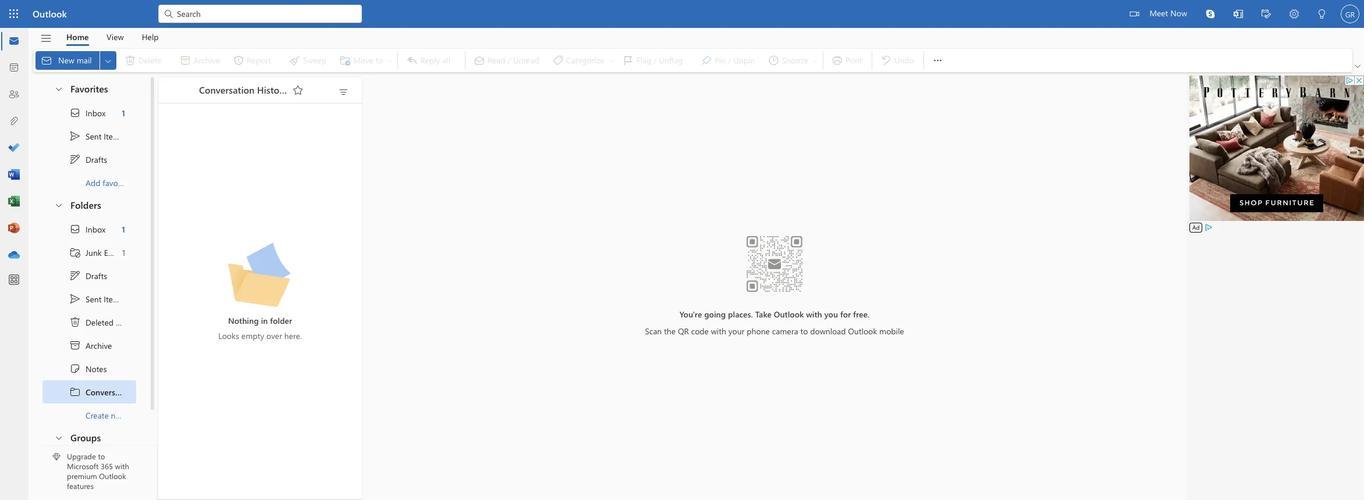 Task type: describe. For each thing, give the bounding box(es) containing it.

[[69, 386, 81, 398]]

drafts for second  tree item from the bottom
[[86, 154, 107, 165]]

 button
[[926, 49, 949, 72]]

onedrive image
[[8, 250, 20, 261]]

 archive
[[69, 340, 112, 351]]

with inside upgrade to microsoft 365 with premium outlook features
[[115, 462, 129, 472]]

 junk email 1
[[69, 247, 125, 258]]

mail
[[77, 55, 92, 66]]

 button
[[334, 84, 353, 100]]

create new folder tree item
[[42, 404, 149, 427]]

free.
[[853, 309, 870, 320]]


[[41, 55, 52, 66]]

archive
[[86, 340, 112, 351]]

junk
[[86, 247, 102, 258]]

more apps image
[[8, 275, 20, 286]]

 for first  tree item from the bottom
[[69, 270, 81, 282]]

favorites
[[70, 83, 108, 95]]

add favorite tree item
[[42, 171, 136, 194]]

move & delete group
[[35, 49, 395, 72]]

you're going places. take outlook with you for free. scan the qr code with your phone camera to download outlook mobile
[[645, 309, 904, 337]]


[[1234, 9, 1243, 19]]

message list section
[[158, 74, 362, 500]]

phone
[[747, 326, 770, 337]]

 inside dropdown button
[[103, 56, 113, 65]]

camera
[[772, 326, 798, 337]]

now
[[1170, 8, 1187, 19]]

1 for 
[[122, 107, 125, 118]]

 tree item
[[42, 381, 136, 404]]

outlook banner
[[0, 0, 1364, 30]]

create new folder
[[86, 410, 149, 421]]

help
[[142, 31, 159, 42]]

 tree item
[[42, 334, 136, 357]]

ad
[[1192, 223, 1200, 232]]

tab list inside application
[[58, 28, 168, 46]]

1 for 
[[122, 224, 125, 235]]

 button
[[1196, 0, 1224, 28]]


[[1130, 9, 1139, 19]]

 inside tree
[[69, 293, 81, 305]]

 button
[[34, 29, 58, 48]]

 button
[[1280, 0, 1308, 30]]

qr
[[678, 326, 689, 337]]

1 horizontal spatial with
[[711, 326, 726, 337]]

excel image
[[8, 196, 20, 208]]

 button for folders
[[48, 194, 68, 216]]

groups tree item
[[42, 427, 136, 450]]

your
[[728, 326, 745, 337]]


[[1355, 63, 1361, 69]]

home button
[[58, 28, 97, 46]]

to do image
[[8, 143, 20, 154]]

the
[[664, 326, 676, 337]]

sent inside tree
[[86, 294, 102, 305]]

places.
[[728, 309, 753, 320]]

folder for new
[[128, 410, 149, 421]]

outlook inside banner
[[33, 8, 67, 20]]

to inside upgrade to microsoft 365 with premium outlook features
[[98, 452, 105, 462]]

 for 
[[69, 107, 81, 119]]


[[1206, 9, 1215, 19]]

 deleted items
[[69, 317, 135, 328]]

premium
[[67, 471, 97, 481]]

upgrade
[[67, 452, 96, 462]]

favorites tree
[[42, 73, 136, 194]]


[[1290, 9, 1299, 19]]

conversation history 
[[199, 84, 304, 96]]

 tree item
[[42, 357, 136, 381]]


[[163, 8, 175, 20]]

people image
[[8, 89, 20, 101]]

scan
[[645, 326, 662, 337]]

tree containing 
[[42, 218, 149, 427]]

account manager for greg robinson image
[[1341, 5, 1359, 23]]


[[932, 55, 944, 66]]

new
[[58, 55, 74, 66]]

 sent items for 2nd  tree item from the bottom
[[69, 130, 123, 142]]

mail image
[[8, 35, 20, 47]]

 inside favorites tree
[[69, 130, 81, 142]]

favorite
[[103, 177, 130, 188]]

items for  tree item
[[116, 317, 135, 328]]

favorites tree item
[[42, 78, 136, 101]]

add favorite
[[86, 177, 130, 188]]

set your advertising preferences image
[[1204, 223, 1213, 232]]

 drafts for second  tree item from the bottom
[[69, 154, 107, 165]]

over
[[266, 331, 282, 342]]

 search field
[[158, 0, 362, 26]]

drafts for first  tree item from the bottom
[[86, 270, 107, 281]]

in
[[261, 315, 268, 326]]

application containing outlook
[[0, 0, 1364, 500]]

add
[[86, 177, 100, 188]]


[[1262, 9, 1271, 19]]

meet
[[1150, 8, 1168, 19]]

 button
[[1224, 0, 1252, 30]]

calendar image
[[8, 62, 20, 74]]

 sent items for second  tree item from the top of the page
[[69, 293, 123, 305]]

mobile
[[879, 326, 904, 337]]

 button for favorites
[[48, 78, 68, 100]]

 for groups
[[54, 433, 63, 443]]

 tree item
[[42, 311, 136, 334]]

 button
[[1308, 0, 1336, 30]]

nothing in folder looks empty over here.
[[218, 315, 302, 342]]

here.
[[284, 331, 302, 342]]


[[40, 32, 52, 45]]

1  tree item from the top
[[42, 125, 136, 148]]

deleted
[[86, 317, 114, 328]]

 tree item
[[42, 241, 136, 264]]

2  tree item from the top
[[42, 264, 136, 287]]

code
[[691, 326, 709, 337]]

nothing
[[228, 315, 259, 326]]

 new mail
[[41, 55, 92, 66]]



Task type: vqa. For each thing, say whether or not it's contained in the screenshot.
 Drafts for first  tree item from the top
yes



Task type: locate. For each thing, give the bounding box(es) containing it.
 drafts up add favorite tree item
[[69, 154, 107, 165]]

 inbox for 
[[69, 107, 106, 119]]

1 up email
[[122, 224, 125, 235]]

 tree item up junk
[[42, 218, 136, 241]]

home
[[66, 31, 89, 42]]


[[69, 317, 81, 328]]

2 vertical spatial  button
[[48, 427, 68, 449]]

 left folders
[[54, 200, 63, 210]]

1 horizontal spatial folder
[[270, 315, 292, 326]]

tab list
[[58, 28, 168, 46]]

 inside tree
[[69, 270, 81, 282]]

0 vertical spatial  drafts
[[69, 154, 107, 165]]

 button for groups
[[48, 427, 68, 449]]

folder right new
[[128, 410, 149, 421]]

 down 
[[69, 270, 81, 282]]

 sent items up add
[[69, 130, 123, 142]]

folder
[[270, 315, 292, 326], [128, 410, 149, 421]]

 button
[[1352, 61, 1363, 72]]

1 vertical spatial  button
[[48, 194, 68, 216]]

 inside favorites tree
[[69, 154, 81, 165]]

empty
[[241, 331, 264, 342]]


[[69, 130, 81, 142], [69, 293, 81, 305]]

 tree item up add
[[42, 148, 136, 171]]

 tree item up add favorite tree item
[[42, 125, 136, 148]]

files image
[[8, 116, 20, 127]]

 button down  new mail
[[48, 78, 68, 100]]

with down going
[[711, 326, 726, 337]]

 inside groups tree item
[[54, 433, 63, 443]]

notes
[[86, 363, 107, 374]]

1 vertical spatial  sent items
[[69, 293, 123, 305]]

meet now
[[1150, 8, 1187, 19]]

 inbox for 
[[69, 223, 106, 235]]

 drafts inside favorites tree
[[69, 154, 107, 165]]

outlook up 
[[33, 8, 67, 20]]

2 vertical spatial with
[[115, 462, 129, 472]]

 sent items inside favorites tree
[[69, 130, 123, 142]]

1 vertical spatial items
[[104, 294, 123, 305]]

view
[[107, 31, 124, 42]]

sent
[[86, 131, 102, 142], [86, 294, 102, 305]]

1 drafts from the top
[[86, 154, 107, 165]]

3  button from the top
[[48, 427, 68, 449]]

tab list containing home
[[58, 28, 168, 46]]

0 vertical spatial items
[[104, 131, 123, 142]]

drafts up add
[[86, 154, 107, 165]]

inbox up  junk email 1
[[86, 224, 106, 235]]

take
[[755, 309, 772, 320]]

drafts
[[86, 154, 107, 165], [86, 270, 107, 281]]

0 vertical spatial 
[[69, 154, 81, 165]]

email
[[104, 247, 123, 258]]

inbox for 
[[86, 224, 106, 235]]

inbox down 'favorites' tree item
[[86, 107, 106, 118]]

 inbox down folders tree item
[[69, 223, 106, 235]]

1  inbox from the top
[[69, 107, 106, 119]]

1 vertical spatial sent
[[86, 294, 102, 305]]

1  from the top
[[69, 154, 81, 165]]

 button inside 'favorites' tree item
[[48, 78, 68, 100]]


[[292, 84, 304, 96]]

conversation history heading
[[184, 77, 307, 103]]


[[69, 340, 81, 351]]

1 1 from the top
[[122, 107, 125, 118]]

 up add favorite tree item
[[69, 154, 81, 165]]

inbox inside tree
[[86, 224, 106, 235]]

 inbox down 'favorites' tree item
[[69, 107, 106, 119]]

0 horizontal spatial with
[[115, 462, 129, 472]]

365
[[101, 462, 113, 472]]

application
[[0, 0, 1364, 500]]

looks
[[218, 331, 239, 342]]

items inside  deleted items
[[116, 317, 135, 328]]

1 horizontal spatial to
[[800, 326, 808, 337]]

folder inside nothing in folder looks empty over here.
[[270, 315, 292, 326]]

new
[[111, 410, 126, 421]]

2  from the top
[[69, 223, 81, 235]]

with
[[806, 309, 822, 320], [711, 326, 726, 337], [115, 462, 129, 472]]

outlook down free.
[[848, 326, 877, 337]]

outlook link
[[33, 0, 67, 28]]

2 vertical spatial 1
[[122, 247, 125, 258]]

for
[[840, 309, 851, 320]]

1
[[122, 107, 125, 118], [122, 224, 125, 235], [122, 247, 125, 258]]

2  from the top
[[69, 293, 81, 305]]

 inbox
[[69, 107, 106, 119], [69, 223, 106, 235]]

0 vertical spatial inbox
[[86, 107, 106, 118]]

sent up add
[[86, 131, 102, 142]]

Search for email, meetings, files and more. field
[[176, 7, 355, 19]]

with left you
[[806, 309, 822, 320]]

0 vertical spatial  tree item
[[42, 125, 136, 148]]


[[103, 56, 113, 65], [54, 84, 63, 93], [54, 200, 63, 210], [54, 433, 63, 443]]

 sent items up deleted
[[69, 293, 123, 305]]

2 vertical spatial items
[[116, 317, 135, 328]]

history
[[257, 84, 288, 96]]

 tree item
[[42, 101, 136, 125], [42, 218, 136, 241]]

going
[[704, 309, 726, 320]]

2  drafts from the top
[[69, 270, 107, 282]]

you
[[824, 309, 838, 320]]

 tree item for 
[[42, 218, 136, 241]]

to
[[800, 326, 808, 337], [98, 452, 105, 462]]

2 inbox from the top
[[86, 224, 106, 235]]

with right 365
[[115, 462, 129, 472]]

 inside tree
[[69, 223, 81, 235]]

view button
[[98, 28, 132, 46]]

outlook inside upgrade to microsoft 365 with premium outlook features
[[99, 471, 126, 481]]

folders
[[70, 199, 101, 211]]

sent inside favorites tree
[[86, 131, 102, 142]]

2  from the top
[[69, 270, 81, 282]]

 button
[[48, 78, 68, 100], [48, 194, 68, 216], [48, 427, 68, 449]]


[[338, 87, 349, 98]]

help button
[[133, 28, 167, 46]]

0 vertical spatial folder
[[270, 315, 292, 326]]

1 sent from the top
[[86, 131, 102, 142]]

2 horizontal spatial with
[[806, 309, 822, 320]]

0 vertical spatial to
[[800, 326, 808, 337]]

 drafts for first  tree item from the bottom
[[69, 270, 107, 282]]

 notes
[[69, 363, 107, 375]]

download
[[810, 326, 846, 337]]

0 vertical spatial 1
[[122, 107, 125, 118]]

0 vertical spatial  sent items
[[69, 130, 123, 142]]

 button
[[289, 81, 307, 100]]

 for favorites
[[54, 84, 63, 93]]

0 vertical spatial 
[[69, 130, 81, 142]]

 up add favorite tree item
[[69, 130, 81, 142]]

create
[[86, 410, 109, 421]]

left-rail-appbar navigation
[[2, 28, 26, 269]]

 up premium features image
[[54, 433, 63, 443]]

drafts down  junk email 1
[[86, 270, 107, 281]]

premium features image
[[52, 454, 61, 462]]

1  from the top
[[69, 107, 81, 119]]

2 1 from the top
[[122, 224, 125, 235]]


[[69, 154, 81, 165], [69, 270, 81, 282]]

 tree item up deleted
[[42, 287, 136, 311]]

 drafts inside tree
[[69, 270, 107, 282]]

1 vertical spatial  tree item
[[42, 218, 136, 241]]

 for folders
[[54, 200, 63, 210]]

upgrade to microsoft 365 with premium outlook features
[[67, 452, 129, 491]]

word image
[[8, 169, 20, 181]]

1 vertical spatial  tree item
[[42, 264, 136, 287]]

0 vertical spatial  inbox
[[69, 107, 106, 119]]

1  drafts from the top
[[69, 154, 107, 165]]

1  tree item from the top
[[42, 101, 136, 125]]

microsoft
[[67, 462, 99, 472]]

1 vertical spatial to
[[98, 452, 105, 462]]

 up 
[[69, 293, 81, 305]]

1 vertical spatial 
[[69, 223, 81, 235]]

 down 'favorites' tree item
[[69, 107, 81, 119]]


[[1317, 9, 1327, 19]]

 button
[[1252, 0, 1280, 30]]

0 horizontal spatial folder
[[128, 410, 149, 421]]

 button left folders
[[48, 194, 68, 216]]

2 sent from the top
[[86, 294, 102, 305]]

1 vertical spatial inbox
[[86, 224, 106, 235]]

inbox for 
[[86, 107, 106, 118]]

tree
[[42, 218, 149, 427]]

 tree item
[[42, 148, 136, 171], [42, 264, 136, 287]]

 up 
[[69, 223, 81, 235]]

outlook right premium
[[99, 471, 126, 481]]

items up  deleted items at bottom
[[104, 294, 123, 305]]

1 vertical spatial with
[[711, 326, 726, 337]]

0 vertical spatial  tree item
[[42, 148, 136, 171]]

1 vertical spatial 
[[69, 293, 81, 305]]

powerpoint image
[[8, 223, 20, 235]]

2  tree item from the top
[[42, 218, 136, 241]]

3 1 from the top
[[122, 247, 125, 258]]

items up favorite
[[104, 131, 123, 142]]

1 vertical spatial  inbox
[[69, 223, 106, 235]]

 inbox inside favorites tree
[[69, 107, 106, 119]]

items
[[104, 131, 123, 142], [104, 294, 123, 305], [116, 317, 135, 328]]

to right upgrade
[[98, 452, 105, 462]]

1  sent items from the top
[[69, 130, 123, 142]]

groups
[[70, 432, 101, 444]]

2 drafts from the top
[[86, 270, 107, 281]]

0 vertical spatial with
[[806, 309, 822, 320]]

 for 
[[69, 223, 81, 235]]

 inside folders tree item
[[54, 200, 63, 210]]

 button
[[100, 51, 116, 70]]

1 vertical spatial  tree item
[[42, 287, 136, 311]]

items for second  tree item from the top of the page
[[104, 294, 123, 305]]

folder inside tree item
[[128, 410, 149, 421]]

0 vertical spatial 
[[69, 107, 81, 119]]

 button up premium features image
[[48, 427, 68, 449]]

features
[[67, 481, 94, 491]]

1 vertical spatial  drafts
[[69, 270, 107, 282]]

conversation
[[199, 84, 255, 96]]

 tree item
[[42, 125, 136, 148], [42, 287, 136, 311]]

 sent items inside tree
[[69, 293, 123, 305]]

1 inside favorites tree
[[122, 107, 125, 118]]

1  tree item from the top
[[42, 148, 136, 171]]

items for 2nd  tree item from the bottom
[[104, 131, 123, 142]]

 right mail
[[103, 56, 113, 65]]

2  tree item from the top
[[42, 287, 136, 311]]

0 vertical spatial sent
[[86, 131, 102, 142]]

tags group
[[468, 49, 820, 72]]

drafts inside tree
[[86, 270, 107, 281]]

1 down 'favorites' tree item
[[122, 107, 125, 118]]

2  sent items from the top
[[69, 293, 123, 305]]

you're
[[680, 309, 702, 320]]

1  from the top
[[69, 130, 81, 142]]

0 vertical spatial  tree item
[[42, 101, 136, 125]]

0 vertical spatial drafts
[[86, 154, 107, 165]]

1 inbox from the top
[[86, 107, 106, 118]]

 drafts down  tree item
[[69, 270, 107, 282]]

1 vertical spatial 1
[[122, 224, 125, 235]]

to right camera
[[800, 326, 808, 337]]

2  inbox from the top
[[69, 223, 106, 235]]

 tree item down junk
[[42, 264, 136, 287]]

outlook up camera
[[774, 309, 804, 320]]

0 horizontal spatial to
[[98, 452, 105, 462]]

1 vertical spatial 
[[69, 270, 81, 282]]

 down  new mail
[[54, 84, 63, 93]]

 inside 'favorites' tree item
[[54, 84, 63, 93]]

sent up  tree item
[[86, 294, 102, 305]]

 button inside folders tree item
[[48, 194, 68, 216]]

1 right junk
[[122, 247, 125, 258]]

 tree item for 
[[42, 101, 136, 125]]

outlook
[[33, 8, 67, 20], [774, 309, 804, 320], [848, 326, 877, 337], [99, 471, 126, 481]]

1  button from the top
[[48, 78, 68, 100]]

 inbox inside tree
[[69, 223, 106, 235]]

 sent items
[[69, 130, 123, 142], [69, 293, 123, 305]]

drafts inside favorites tree
[[86, 154, 107, 165]]

2  button from the top
[[48, 194, 68, 216]]

 tree item down the favorites
[[42, 101, 136, 125]]

items right deleted
[[116, 317, 135, 328]]

folders tree item
[[42, 194, 136, 218]]

inbox inside favorites tree
[[86, 107, 106, 118]]

items inside favorites tree
[[104, 131, 123, 142]]

 button inside groups tree item
[[48, 427, 68, 449]]

to inside you're going places. take outlook with you for free. scan the qr code with your phone camera to download outlook mobile
[[800, 326, 808, 337]]

 for second  tree item from the bottom
[[69, 154, 81, 165]]

1 vertical spatial drafts
[[86, 270, 107, 281]]

1 vertical spatial folder
[[128, 410, 149, 421]]


[[69, 247, 81, 258]]

inbox
[[86, 107, 106, 118], [86, 224, 106, 235]]

0 vertical spatial  button
[[48, 78, 68, 100]]

folder up the over in the left bottom of the page
[[270, 315, 292, 326]]


[[69, 363, 81, 375]]

folder for in
[[270, 315, 292, 326]]

1 inside  junk email 1
[[122, 247, 125, 258]]

 inside favorites tree
[[69, 107, 81, 119]]



